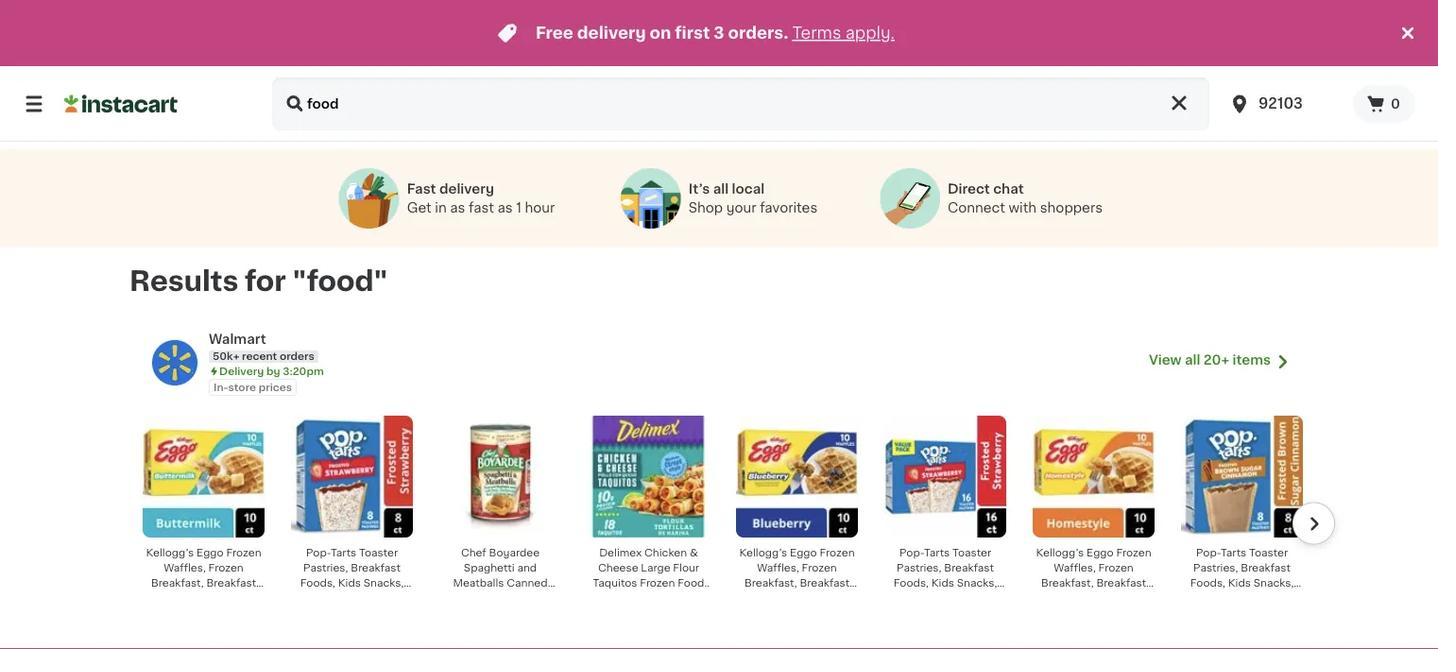 Task type: vqa. For each thing, say whether or not it's contained in the screenshot.
first Kids
yes



Task type: describe. For each thing, give the bounding box(es) containing it.
for
[[245, 267, 286, 294]]

item carousel region
[[111, 407, 1336, 650]]

cheese
[[598, 563, 639, 573]]

free
[[536, 25, 574, 41]]

breakfast, for blueberry
[[745, 578, 798, 588]]

92103 button
[[1218, 78, 1354, 130]]

breakfast inside kellogg's eggo frozen waffles, frozen breakfast, breakfast food, blueberry
[[800, 578, 850, 588]]

buttermilk
[[193, 593, 247, 604]]

chat
[[994, 182, 1024, 196]]

kids for 'pop-tarts toaster pastries, breakfast foods, kids snacks, frosted brown sugar cinnamon' button
[[1229, 578, 1252, 588]]

0
[[1392, 97, 1401, 111]]

local
[[732, 182, 765, 196]]

breakfast inside 'kellogg's eggo frozen waffles, frozen breakfast, breakfast food, original'
[[1097, 578, 1147, 588]]

terms
[[793, 25, 842, 41]]

spaghetti
[[464, 563, 515, 573]]

free delivery on first 3 orders. terms apply.
[[536, 25, 895, 41]]

it's
[[689, 182, 710, 196]]

kellogg's eggo frozen waffles, frozen breakfast, breakfast food, blueberry
[[740, 548, 855, 604]]

chef
[[461, 548, 487, 558]]

eggo for buttermilk
[[197, 548, 224, 558]]

1 tarts from the left
[[331, 548, 357, 558]]

pop-tarts toaster pastries, breakfast foods, kids snacks, frosted strawberry for 1st pop-tarts toaster pastries, breakfast foods, kids snacks, frosted strawberry image
[[300, 548, 404, 604]]

delimex
[[600, 548, 642, 558]]

view
[[1150, 353, 1182, 367]]

it's all local
[[689, 182, 765, 196]]

eggo for original
[[1087, 548, 1114, 558]]

kids for first pop-tarts toaster pastries, breakfast foods, kids snacks, frosted strawberry button from right
[[932, 578, 955, 588]]

2 tarts from the left
[[925, 548, 950, 558]]

2 pop-tarts toaster pastries, breakfast foods, kids snacks, frosted strawberry image from the left
[[885, 416, 1007, 538]]

pop-tarts toaster pastries, breakfast foods, kids snacks, frosted brown sugar cinnamon image
[[1182, 416, 1304, 538]]

delivery for fast
[[440, 182, 494, 196]]

pop-tarts toaster pastries, breakfast foods, kids snacks, frosted brown sugar cinnamon button
[[1176, 415, 1309, 619]]

1 frosted from the left
[[302, 593, 342, 604]]

2 frosted from the left
[[896, 593, 936, 604]]

chef boyardee spaghetti and meatballs canned food image
[[440, 416, 562, 538]]

pop- for "pop-tarts toaster pastries, breakfast foods, kids snacks, frosted brown sugar cinnamon" image
[[1197, 548, 1222, 558]]

waffles, for original
[[1054, 563, 1097, 573]]

canned
[[507, 578, 548, 588]]

food inside chef boyardee spaghetti and meatballs canned food
[[487, 593, 514, 604]]

kids for 1st pop-tarts toaster pastries, breakfast foods, kids snacks, frosted strawberry button from the left
[[338, 578, 361, 588]]

in-
[[214, 382, 228, 393]]

snacks, for first pop-tarts toaster pastries, breakfast foods, kids snacks, frosted strawberry button from right
[[957, 578, 998, 588]]

all for it's
[[714, 182, 729, 196]]

1 pop-tarts toaster pastries, breakfast foods, kids snacks, frosted strawberry button from the left
[[286, 415, 419, 604]]

pastries, for 2nd pop-tarts toaster pastries, breakfast foods, kids snacks, frosted strawberry image from the left
[[897, 563, 942, 573]]

kellogg's for kellogg's eggo frozen waffles, frozen breakfast, breakfast food, blueberry
[[740, 548, 788, 558]]

walmart 50k+ recent orders
[[209, 333, 315, 361]]

view all 20+ items
[[1150, 353, 1272, 367]]

chef boyardee spaghetti and meatballs canned food
[[453, 548, 548, 604]]

first
[[675, 25, 710, 41]]

prices
[[259, 382, 292, 393]]

food, for buttermilk
[[161, 593, 190, 604]]

on
[[650, 25, 672, 41]]

in-store prices
[[214, 382, 292, 393]]

kellogg's eggo frozen waffles, frozen breakfast, breakfast food, original image
[[1033, 416, 1155, 538]]

3
[[714, 25, 725, 41]]

breakfast inside kellogg's eggo frozen waffles, frozen breakfast, breakfast food, buttermilk
[[207, 578, 256, 588]]

all for view
[[1186, 353, 1201, 367]]

orders
[[280, 351, 315, 361]]

delivery by 3:20pm
[[219, 366, 324, 377]]

sugar
[[1267, 593, 1297, 604]]

taquitos
[[593, 578, 638, 588]]

orders.
[[729, 25, 789, 41]]

boyardee
[[489, 548, 540, 558]]

pop- for 1st pop-tarts toaster pastries, breakfast foods, kids snacks, frosted strawberry image
[[306, 548, 331, 558]]

items
[[1233, 353, 1272, 367]]

direct chat
[[948, 182, 1024, 196]]

strawberry for first pop-tarts toaster pastries, breakfast foods, kids snacks, frosted strawberry button from right
[[939, 593, 996, 604]]

kellogg's eggo frozen waffles, frozen breakfast, breakfast food, buttermilk image
[[143, 416, 265, 538]]

large
[[641, 563, 671, 573]]

results for "food"
[[130, 267, 388, 294]]

limited time offer region
[[0, 0, 1397, 66]]

pop-tarts toaster pastries, breakfast foods, kids snacks, frosted brown sugar cinnamon
[[1188, 548, 1297, 619]]



Task type: locate. For each thing, give the bounding box(es) containing it.
waffles, up buttermilk
[[164, 563, 206, 573]]

1 toaster from the left
[[359, 548, 398, 558]]

1 horizontal spatial pop-tarts toaster pastries, breakfast foods, kids snacks, frosted strawberry image
[[885, 416, 1007, 538]]

delivery for free
[[578, 25, 646, 41]]

2 horizontal spatial snacks,
[[1254, 578, 1295, 588]]

pop- for 2nd pop-tarts toaster pastries, breakfast foods, kids snacks, frosted strawberry image from the left
[[900, 548, 925, 558]]

pop- inside pop-tarts toaster pastries, breakfast foods, kids snacks, frosted brown sugar cinnamon
[[1197, 548, 1222, 558]]

2 kids from the left
[[932, 578, 955, 588]]

0 horizontal spatial breakfast,
[[151, 578, 204, 588]]

delivery left on
[[578, 25, 646, 41]]

2 horizontal spatial breakfast,
[[1042, 578, 1094, 588]]

1 foods, from the left
[[300, 578, 336, 588]]

pastries,
[[304, 563, 348, 573], [897, 563, 942, 573], [1194, 563, 1239, 573]]

1 horizontal spatial frosted
[[896, 593, 936, 604]]

by
[[267, 366, 280, 377]]

3 snacks, from the left
[[1254, 578, 1295, 588]]

kellogg's for kellogg's eggo frozen waffles, frozen breakfast, breakfast food, buttermilk
[[146, 548, 194, 558]]

0 horizontal spatial tarts
[[331, 548, 357, 558]]

1 strawberry from the left
[[345, 593, 402, 604]]

breakfast, inside 'kellogg's eggo frozen waffles, frozen breakfast, breakfast food, original'
[[1042, 578, 1094, 588]]

eggo up original
[[1087, 548, 1114, 558]]

direct
[[948, 182, 991, 196]]

food, inside 'kellogg's eggo frozen waffles, frozen breakfast, breakfast food, original'
[[1058, 593, 1087, 604]]

instacart logo image
[[64, 93, 178, 115]]

0 horizontal spatial foods,
[[300, 578, 336, 588]]

pop-tarts toaster pastries, breakfast foods, kids snacks, frosted strawberry
[[300, 548, 404, 604], [894, 548, 998, 604]]

1 vertical spatial food
[[487, 593, 514, 604]]

waffles, inside 'kellogg's eggo frozen waffles, frozen breakfast, breakfast food, original'
[[1054, 563, 1097, 573]]

"food"
[[293, 267, 388, 294]]

1 horizontal spatial all
[[1186, 353, 1201, 367]]

frozen inside the delimex chicken & cheese large flour taquitos frozen food snacks
[[640, 578, 675, 588]]

food inside the delimex chicken & cheese large flour taquitos frozen food snacks
[[678, 578, 705, 588]]

food, left blueberry
[[756, 593, 785, 604]]

2 food, from the left
[[756, 593, 785, 604]]

50k+
[[213, 351, 240, 361]]

apply.
[[846, 25, 895, 41]]

frosted inside pop-tarts toaster pastries, breakfast foods, kids snacks, frosted brown sugar cinnamon
[[1188, 593, 1229, 604]]

1 vertical spatial delivery
[[440, 182, 494, 196]]

waffles, for blueberry
[[758, 563, 800, 573]]

kellogg's eggo frozen waffles, frozen breakfast, breakfast food, original
[[1037, 548, 1152, 604]]

breakfast, up blueberry
[[745, 578, 798, 588]]

2 breakfast, from the left
[[745, 578, 798, 588]]

breakfast inside pop-tarts toaster pastries, breakfast foods, kids snacks, frosted brown sugar cinnamon
[[1242, 563, 1291, 573]]

1 vertical spatial all
[[1186, 353, 1201, 367]]

0 vertical spatial food
[[678, 578, 705, 588]]

chicken
[[645, 548, 688, 558]]

food down meatballs
[[487, 593, 514, 604]]

1 horizontal spatial pop-tarts toaster pastries, breakfast foods, kids snacks, frosted strawberry button
[[879, 415, 1013, 604]]

1 horizontal spatial snacks,
[[957, 578, 998, 588]]

tarts
[[331, 548, 357, 558], [925, 548, 950, 558], [1222, 548, 1247, 558]]

breakfast,
[[151, 578, 204, 588], [745, 578, 798, 588], [1042, 578, 1094, 588]]

2 pop- from the left
[[900, 548, 925, 558]]

1 breakfast, from the left
[[151, 578, 204, 588]]

2 horizontal spatial pastries,
[[1194, 563, 1239, 573]]

3 kids from the left
[[1229, 578, 1252, 588]]

0 horizontal spatial delivery
[[440, 182, 494, 196]]

food, left buttermilk
[[161, 593, 190, 604]]

kellogg's for kellogg's eggo frozen waffles, frozen breakfast, breakfast food, original
[[1037, 548, 1085, 558]]

1 horizontal spatial foods,
[[894, 578, 929, 588]]

&
[[690, 548, 699, 558]]

1 horizontal spatial pastries,
[[897, 563, 942, 573]]

3 toaster from the left
[[1250, 548, 1289, 558]]

1 snacks, from the left
[[364, 578, 404, 588]]

0 horizontal spatial waffles,
[[164, 563, 206, 573]]

food, for blueberry
[[756, 593, 785, 604]]

snacks, inside pop-tarts toaster pastries, breakfast foods, kids snacks, frosted brown sugar cinnamon
[[1254, 578, 1295, 588]]

waffles, for buttermilk
[[164, 563, 206, 573]]

flour
[[673, 563, 700, 573]]

breakfast, for original
[[1042, 578, 1094, 588]]

eggo inside 'kellogg's eggo frozen waffles, frozen breakfast, breakfast food, original'
[[1087, 548, 1114, 558]]

kellogg's right the &
[[740, 548, 788, 558]]

delimex chicken & cheese large flour taquitos frozen food snacks button
[[582, 415, 716, 604]]

2 horizontal spatial kids
[[1229, 578, 1252, 588]]

2 horizontal spatial tarts
[[1222, 548, 1247, 558]]

kellogg's eggo frozen waffles, frozen breakfast, breakfast food, blueberry button
[[731, 415, 864, 604]]

0 vertical spatial all
[[714, 182, 729, 196]]

waffles, inside kellogg's eggo frozen waffles, frozen breakfast, breakfast food, blueberry
[[758, 563, 800, 573]]

1 pop-tarts toaster pastries, breakfast foods, kids snacks, frosted strawberry from the left
[[300, 548, 404, 604]]

food,
[[161, 593, 190, 604], [756, 593, 785, 604], [1058, 593, 1087, 604]]

1 kids from the left
[[338, 578, 361, 588]]

3 foods, from the left
[[1191, 578, 1226, 588]]

1 horizontal spatial strawberry
[[939, 593, 996, 604]]

frosted
[[302, 593, 342, 604], [896, 593, 936, 604], [1188, 593, 1229, 604]]

food, inside kellogg's eggo frozen waffles, frozen breakfast, breakfast food, blueberry
[[756, 593, 785, 604]]

20+
[[1204, 353, 1230, 367]]

kellogg's
[[146, 548, 194, 558], [740, 548, 788, 558], [1037, 548, 1085, 558]]

brown
[[1231, 593, 1264, 604]]

kellogg's eggo frozen waffles, frozen breakfast, breakfast food, original button
[[1028, 415, 1161, 604]]

0 horizontal spatial pop-
[[306, 548, 331, 558]]

fast
[[407, 182, 436, 196]]

strawberry
[[345, 593, 402, 604], [939, 593, 996, 604]]

original
[[1090, 593, 1131, 604]]

2 pop-tarts toaster pastries, breakfast foods, kids snacks, frosted strawberry from the left
[[894, 548, 998, 604]]

snacks, for 'pop-tarts toaster pastries, breakfast foods, kids snacks, frosted brown sugar cinnamon' button
[[1254, 578, 1295, 588]]

1 horizontal spatial delivery
[[578, 25, 646, 41]]

eggo inside kellogg's eggo frozen waffles, frozen breakfast, breakfast food, buttermilk
[[197, 548, 224, 558]]

delivery
[[219, 366, 264, 377]]

and
[[518, 563, 537, 573]]

2 strawberry from the left
[[939, 593, 996, 604]]

eggo inside kellogg's eggo frozen waffles, frozen breakfast, breakfast food, blueberry
[[790, 548, 817, 558]]

food, for original
[[1058, 593, 1087, 604]]

delimex chicken & cheese large flour taquitos frozen food snacks image
[[588, 416, 710, 538]]

cinnamon
[[1216, 608, 1269, 619]]

toaster inside pop-tarts toaster pastries, breakfast foods, kids snacks, frosted brown sugar cinnamon
[[1250, 548, 1289, 558]]

0 horizontal spatial pop-tarts toaster pastries, breakfast foods, kids snacks, frosted strawberry button
[[286, 415, 419, 604]]

walmart
[[209, 333, 266, 346]]

toaster
[[359, 548, 398, 558], [953, 548, 992, 558], [1250, 548, 1289, 558]]

eggo for blueberry
[[790, 548, 817, 558]]

0 horizontal spatial snacks,
[[364, 578, 404, 588]]

all right it's
[[714, 182, 729, 196]]

0 horizontal spatial frosted
[[302, 593, 342, 604]]

3 frosted from the left
[[1188, 593, 1229, 604]]

2 eggo from the left
[[790, 548, 817, 558]]

waffles, up original
[[1054, 563, 1097, 573]]

0 horizontal spatial food
[[487, 593, 514, 604]]

0 horizontal spatial pop-tarts toaster pastries, breakfast foods, kids snacks, frosted strawberry image
[[291, 416, 413, 538]]

2 foods, from the left
[[894, 578, 929, 588]]

all
[[714, 182, 729, 196], [1186, 353, 1201, 367]]

recent
[[242, 351, 277, 361]]

kellogg's eggo frozen waffles, frozen breakfast, breakfast food, blueberry image
[[736, 416, 858, 538]]

1 horizontal spatial food
[[678, 578, 705, 588]]

pop-
[[306, 548, 331, 558], [900, 548, 925, 558], [1197, 548, 1222, 558]]

0 horizontal spatial pastries,
[[304, 563, 348, 573]]

3 food, from the left
[[1058, 593, 1087, 604]]

delivery right fast
[[440, 182, 494, 196]]

kellogg's inside kellogg's eggo frozen waffles, frozen breakfast, breakfast food, blueberry
[[740, 548, 788, 558]]

walmart show all 22 items element
[[209, 330, 1150, 349]]

snacks, for 1st pop-tarts toaster pastries, breakfast foods, kids snacks, frosted strawberry button from the left
[[364, 578, 404, 588]]

pop-tarts toaster pastries, breakfast foods, kids snacks, frosted strawberry image
[[291, 416, 413, 538], [885, 416, 1007, 538]]

0 horizontal spatial pop-tarts toaster pastries, breakfast foods, kids snacks, frosted strawberry
[[300, 548, 404, 604]]

0 horizontal spatial food,
[[161, 593, 190, 604]]

chef boyardee spaghetti and meatballs canned food button
[[434, 415, 567, 604]]

results
[[130, 267, 239, 294]]

None search field
[[272, 78, 1210, 130]]

1 horizontal spatial eggo
[[790, 548, 817, 558]]

pop-tarts toaster pastries, breakfast foods, kids snacks, frosted strawberry button
[[286, 415, 419, 604], [879, 415, 1013, 604]]

food
[[678, 578, 705, 588], [487, 593, 514, 604]]

breakfast, inside kellogg's eggo frozen waffles, frozen breakfast, breakfast food, blueberry
[[745, 578, 798, 588]]

2 horizontal spatial waffles,
[[1054, 563, 1097, 573]]

breakfast, inside kellogg's eggo frozen waffles, frozen breakfast, breakfast food, buttermilk
[[151, 578, 204, 588]]

tarts inside pop-tarts toaster pastries, breakfast foods, kids snacks, frosted brown sugar cinnamon
[[1222, 548, 1247, 558]]

2 horizontal spatial eggo
[[1087, 548, 1114, 558]]

2 waffles, from the left
[[758, 563, 800, 573]]

0 vertical spatial delivery
[[578, 25, 646, 41]]

0 horizontal spatial strawberry
[[345, 593, 402, 604]]

breakfast
[[351, 563, 401, 573], [945, 563, 994, 573], [1242, 563, 1291, 573], [207, 578, 256, 588], [800, 578, 850, 588], [1097, 578, 1147, 588]]

eggo
[[197, 548, 224, 558], [790, 548, 817, 558], [1087, 548, 1114, 558]]

3 waffles, from the left
[[1054, 563, 1097, 573]]

foods, inside pop-tarts toaster pastries, breakfast foods, kids snacks, frosted brown sugar cinnamon
[[1191, 578, 1226, 588]]

snacks,
[[364, 578, 404, 588], [957, 578, 998, 588], [1254, 578, 1295, 588]]

2 kellogg's from the left
[[740, 548, 788, 558]]

eggo up buttermilk
[[197, 548, 224, 558]]

1 horizontal spatial pop-
[[900, 548, 925, 558]]

food, left original
[[1058, 593, 1087, 604]]

pop-tarts toaster pastries, breakfast foods, kids snacks, frosted strawberry for 2nd pop-tarts toaster pastries, breakfast foods, kids snacks, frosted strawberry image from the left
[[894, 548, 998, 604]]

3 pop- from the left
[[1197, 548, 1222, 558]]

2 toaster from the left
[[953, 548, 992, 558]]

foods, for first pop-tarts toaster pastries, breakfast foods, kids snacks, frosted strawberry button from right
[[894, 578, 929, 588]]

kellogg's inside 'kellogg's eggo frozen waffles, frozen breakfast, breakfast food, original'
[[1037, 548, 1085, 558]]

2 horizontal spatial kellogg's
[[1037, 548, 1085, 558]]

store
[[228, 382, 256, 393]]

waffles, inside kellogg's eggo frozen waffles, frozen breakfast, breakfast food, buttermilk
[[164, 563, 206, 573]]

0 horizontal spatial kellogg's
[[146, 548, 194, 558]]

3 pastries, from the left
[[1194, 563, 1239, 573]]

foods, for 1st pop-tarts toaster pastries, breakfast foods, kids snacks, frosted strawberry button from the left
[[300, 578, 336, 588]]

kids
[[338, 578, 361, 588], [932, 578, 955, 588], [1229, 578, 1252, 588]]

eggo up blueberry
[[790, 548, 817, 558]]

0 horizontal spatial kids
[[338, 578, 361, 588]]

terms apply. link
[[793, 25, 895, 41]]

1 horizontal spatial tarts
[[925, 548, 950, 558]]

0 horizontal spatial all
[[714, 182, 729, 196]]

1 pop-tarts toaster pastries, breakfast foods, kids snacks, frosted strawberry image from the left
[[291, 416, 413, 538]]

3 tarts from the left
[[1222, 548, 1247, 558]]

breakfast, up buttermilk
[[151, 578, 204, 588]]

2 horizontal spatial frosted
[[1188, 593, 1229, 604]]

food, inside kellogg's eggo frozen waffles, frozen breakfast, breakfast food, buttermilk
[[161, 593, 190, 604]]

Search field
[[272, 78, 1210, 130]]

pastries, inside pop-tarts toaster pastries, breakfast foods, kids snacks, frosted brown sugar cinnamon
[[1194, 563, 1239, 573]]

frozen
[[226, 548, 261, 558], [820, 548, 855, 558], [1117, 548, 1152, 558], [209, 563, 244, 573], [802, 563, 837, 573], [1099, 563, 1134, 573], [640, 578, 675, 588]]

92103 button
[[1229, 78, 1343, 130]]

foods,
[[300, 578, 336, 588], [894, 578, 929, 588], [1191, 578, 1226, 588]]

3 eggo from the left
[[1087, 548, 1114, 558]]

1 horizontal spatial kids
[[932, 578, 955, 588]]

2 horizontal spatial food,
[[1058, 593, 1087, 604]]

1 horizontal spatial kellogg's
[[740, 548, 788, 558]]

breakfast, up original
[[1042, 578, 1094, 588]]

fast delivery
[[407, 182, 494, 196]]

3:20pm
[[283, 366, 324, 377]]

kellogg's up buttermilk
[[146, 548, 194, 558]]

0 horizontal spatial eggo
[[197, 548, 224, 558]]

waffles, up blueberry
[[758, 563, 800, 573]]

waffles,
[[164, 563, 206, 573], [758, 563, 800, 573], [1054, 563, 1097, 573]]

kellogg's inside kellogg's eggo frozen waffles, frozen breakfast, breakfast food, buttermilk
[[146, 548, 194, 558]]

all left 20+
[[1186, 353, 1201, 367]]

pastries, for 1st pop-tarts toaster pastries, breakfast foods, kids snacks, frosted strawberry image
[[304, 563, 348, 573]]

breakfast, for buttermilk
[[151, 578, 204, 588]]

pastries, for "pop-tarts toaster pastries, breakfast foods, kids snacks, frosted brown sugar cinnamon" image
[[1194, 563, 1239, 573]]

foods, for 'pop-tarts toaster pastries, breakfast foods, kids snacks, frosted brown sugar cinnamon' button
[[1191, 578, 1226, 588]]

kellogg's eggo frozen waffles, frozen breakfast, breakfast food, buttermilk
[[146, 548, 261, 604]]

1 waffles, from the left
[[164, 563, 206, 573]]

delivery inside limited time offer region
[[578, 25, 646, 41]]

kellogg's down kellogg's eggo frozen waffles, frozen breakfast, breakfast food, original "image"
[[1037, 548, 1085, 558]]

strawberry for 1st pop-tarts toaster pastries, breakfast foods, kids snacks, frosted strawberry button from the left
[[345, 593, 402, 604]]

3 kellogg's from the left
[[1037, 548, 1085, 558]]

2 snacks, from the left
[[957, 578, 998, 588]]

1 horizontal spatial food,
[[756, 593, 785, 604]]

delivery
[[578, 25, 646, 41], [440, 182, 494, 196]]

1 eggo from the left
[[197, 548, 224, 558]]

kids inside pop-tarts toaster pastries, breakfast foods, kids snacks, frosted brown sugar cinnamon
[[1229, 578, 1252, 588]]

delimex chicken & cheese large flour taquitos frozen food snacks
[[593, 548, 705, 604]]

2 pastries, from the left
[[897, 563, 942, 573]]

1 kellogg's from the left
[[146, 548, 194, 558]]

2 horizontal spatial foods,
[[1191, 578, 1226, 588]]

2 horizontal spatial toaster
[[1250, 548, 1289, 558]]

blueberry
[[788, 593, 839, 604]]

1 pop- from the left
[[306, 548, 331, 558]]

1 horizontal spatial toaster
[[953, 548, 992, 558]]

2 pop-tarts toaster pastries, breakfast foods, kids snacks, frosted strawberry button from the left
[[879, 415, 1013, 604]]

meatballs
[[453, 578, 504, 588]]

food down the flour
[[678, 578, 705, 588]]

3 breakfast, from the left
[[1042, 578, 1094, 588]]

1 horizontal spatial pop-tarts toaster pastries, breakfast foods, kids snacks, frosted strawberry
[[894, 548, 998, 604]]

1 pastries, from the left
[[304, 563, 348, 573]]

1 horizontal spatial breakfast,
[[745, 578, 798, 588]]

92103
[[1259, 97, 1304, 111]]

2 horizontal spatial pop-
[[1197, 548, 1222, 558]]

0 button
[[1354, 85, 1416, 123]]

kellogg's eggo frozen waffles, frozen breakfast, breakfast food, buttermilk button
[[137, 415, 270, 604]]

snacks
[[630, 593, 668, 604]]

0 horizontal spatial toaster
[[359, 548, 398, 558]]

1 horizontal spatial waffles,
[[758, 563, 800, 573]]

1 food, from the left
[[161, 593, 190, 604]]



